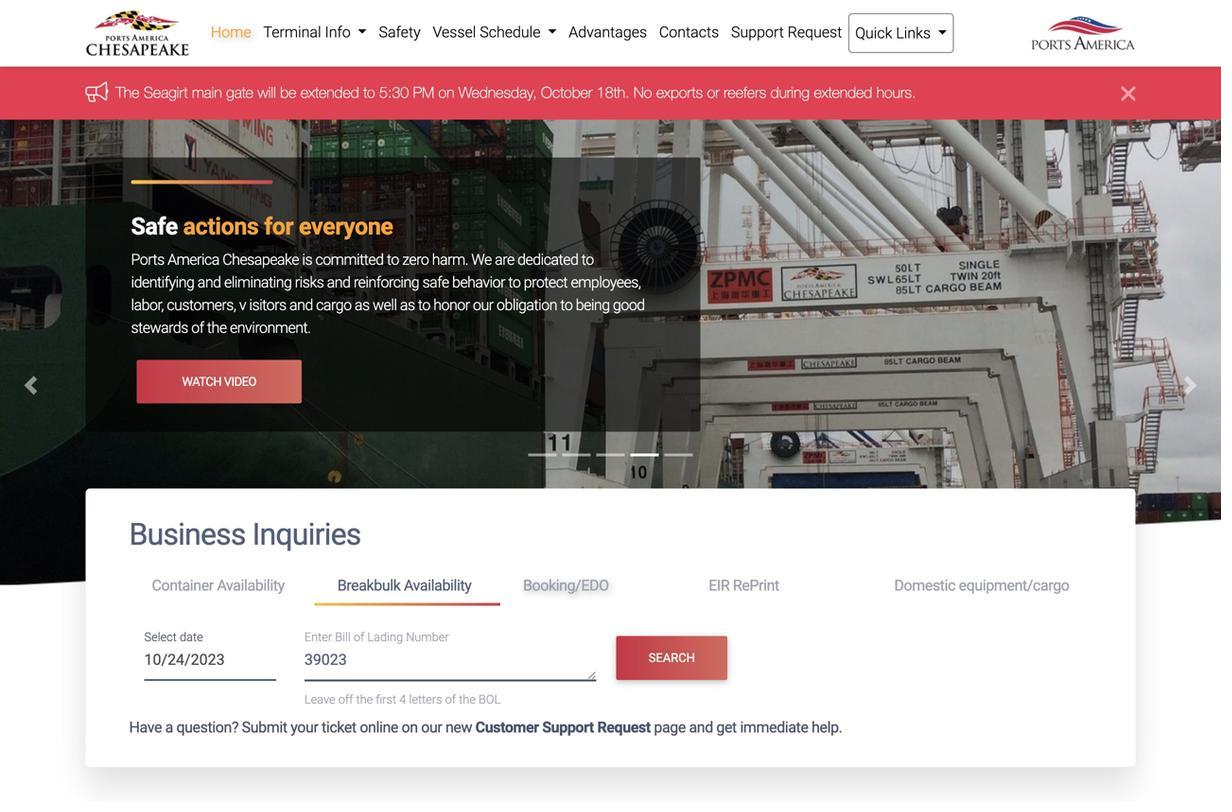 Task type: describe. For each thing, give the bounding box(es) containing it.
leave
[[304, 692, 335, 706]]

the seagirt main gate will be extended to 5:30 pm on wednesday, october 18th.  no exports or reefers during extended hours. alert
[[0, 67, 1221, 120]]

submit
[[242, 718, 287, 736]]

obligation
[[497, 296, 557, 314]]

domestic equipment/cargo link
[[872, 568, 1092, 603]]

Enter Bill of Lading Number text field
[[304, 648, 596, 680]]

home link
[[205, 13, 257, 51]]

video
[[224, 374, 256, 389]]

and left get
[[689, 718, 713, 736]]

and up customers,
[[198, 273, 221, 291]]

safety
[[379, 23, 421, 41]]

select
[[144, 630, 177, 644]]

home
[[211, 23, 251, 41]]

eir
[[709, 577, 730, 595]]

the
[[116, 83, 139, 101]]

safe
[[422, 273, 449, 291]]

quick links link
[[848, 13, 954, 53]]

select date
[[144, 630, 203, 644]]

schedule
[[480, 23, 541, 41]]

container availability
[[152, 577, 285, 595]]

good
[[613, 296, 645, 314]]

lading
[[367, 630, 403, 644]]

off
[[338, 692, 353, 706]]

the seagirt main gate will be extended to 5:30 pm on wednesday, october 18th.  no exports or reefers during extended hours. link
[[116, 83, 916, 101]]

october
[[541, 83, 592, 101]]

quick
[[855, 24, 892, 42]]

number
[[406, 630, 449, 644]]

your
[[291, 718, 318, 736]]

2 as from the left
[[400, 296, 415, 314]]

breakbulk availability
[[337, 577, 472, 595]]

and up cargo
[[327, 273, 350, 291]]

environment.
[[230, 319, 311, 337]]

Select date text field
[[144, 644, 276, 681]]

during
[[771, 83, 810, 101]]

committed
[[315, 251, 384, 269]]

to down 'are' at the left top of the page
[[508, 273, 521, 291]]

well
[[373, 296, 397, 314]]

safety link
[[373, 13, 427, 51]]

stewards
[[131, 319, 188, 337]]

eliminating
[[224, 273, 292, 291]]

isitors
[[249, 296, 286, 314]]

pm
[[413, 83, 434, 101]]

watch video link
[[137, 360, 302, 404]]

identifying
[[131, 273, 194, 291]]

dedicated
[[518, 251, 578, 269]]

1 horizontal spatial request
[[788, 23, 842, 41]]

quick links
[[855, 24, 935, 42]]

exports
[[656, 83, 703, 101]]

vessel schedule link
[[427, 13, 563, 51]]

availability for container availability
[[217, 577, 285, 595]]

the seagirt main gate will be extended to 5:30 pm on wednesday, october 18th.  no exports or reefers during extended hours.
[[116, 83, 916, 101]]

to inside alert
[[363, 83, 375, 101]]

labor,
[[131, 296, 164, 314]]

gate
[[226, 83, 253, 101]]

first
[[376, 692, 396, 706]]

to up employees,
[[581, 251, 594, 269]]

new
[[445, 718, 472, 736]]

to down 'safe'
[[418, 296, 430, 314]]

bol
[[479, 692, 501, 706]]

america
[[168, 251, 219, 269]]

bill
[[335, 630, 351, 644]]

get
[[716, 718, 737, 736]]

customers,
[[167, 296, 236, 314]]

for
[[264, 213, 293, 240]]

immediate
[[740, 718, 808, 736]]

close image
[[1121, 82, 1136, 104]]

2 vertical spatial of
[[445, 692, 456, 706]]

behavior
[[452, 273, 505, 291]]

breakbulk
[[337, 577, 401, 595]]

v
[[239, 296, 246, 314]]

equipment/cargo
[[959, 577, 1069, 595]]

reefers
[[724, 83, 767, 101]]

0 horizontal spatial our
[[421, 718, 442, 736]]

vessel
[[433, 23, 476, 41]]

domestic
[[894, 577, 955, 595]]

1 horizontal spatial the
[[356, 692, 373, 706]]

a
[[165, 718, 173, 736]]

seagirt
[[144, 83, 188, 101]]

are
[[495, 251, 514, 269]]

0 horizontal spatial on
[[402, 718, 418, 736]]



Task type: vqa. For each thing, say whether or not it's contained in the screenshot.
EIR RePrint LINK
yes



Task type: locate. For each thing, give the bounding box(es) containing it.
availability
[[217, 577, 285, 595], [404, 577, 472, 595]]

to left 5:30
[[363, 83, 375, 101]]

the inside ports america chesapeake is committed to zero harm. we are dedicated to identifying and                         eliminating risks and reinforcing safe behavior to protect employees, labor, customers, v                         isitors and cargo as well as to honor our obligation to being good stewards of the environment.
[[207, 319, 227, 337]]

0 horizontal spatial extended
[[301, 83, 359, 101]]

support right customer
[[542, 718, 594, 736]]

1 horizontal spatial on
[[438, 83, 454, 101]]

search
[[649, 651, 695, 665]]

1 vertical spatial on
[[402, 718, 418, 736]]

cargo
[[316, 296, 351, 314]]

request
[[788, 23, 842, 41], [597, 718, 651, 736]]

terminal info link
[[257, 13, 373, 51]]

1 horizontal spatial availability
[[404, 577, 472, 595]]

letters
[[409, 692, 442, 706]]

inquiries
[[252, 517, 361, 552]]

1 horizontal spatial extended
[[814, 83, 872, 101]]

hours.
[[877, 83, 916, 101]]

0 horizontal spatial request
[[597, 718, 651, 736]]

our inside ports america chesapeake is committed to zero harm. we are dedicated to identifying and                         eliminating risks and reinforcing safe behavior to protect employees, labor, customers, v                         isitors and cargo as well as to honor our obligation to being good stewards of the environment.
[[473, 296, 493, 314]]

1 extended from the left
[[301, 83, 359, 101]]

advantages
[[569, 23, 647, 41]]

leave off the first 4 letters of the bol
[[304, 692, 501, 706]]

reinforcing
[[354, 273, 419, 291]]

1 horizontal spatial as
[[400, 296, 415, 314]]

vessel schedule
[[433, 23, 544, 41]]

0 horizontal spatial support
[[542, 718, 594, 736]]

the down customers,
[[207, 319, 227, 337]]

0 vertical spatial our
[[473, 296, 493, 314]]

on
[[438, 83, 454, 101], [402, 718, 418, 736]]

have a question? submit your ticket online on our new customer support request page and get immediate help.
[[129, 718, 842, 736]]

honor
[[433, 296, 470, 314]]

to left being
[[560, 296, 573, 314]]

we
[[471, 251, 492, 269]]

support request link
[[725, 13, 848, 51]]

our left new
[[421, 718, 442, 736]]

customer
[[475, 718, 539, 736]]

2 availability from the left
[[404, 577, 472, 595]]

watch video
[[182, 374, 256, 389]]

and
[[198, 273, 221, 291], [327, 273, 350, 291], [289, 296, 313, 314], [689, 718, 713, 736]]

reprint
[[733, 577, 779, 595]]

0 horizontal spatial the
[[207, 319, 227, 337]]

have
[[129, 718, 162, 736]]

extended right during
[[814, 83, 872, 101]]

contacts
[[659, 23, 719, 41]]

business
[[129, 517, 245, 552]]

risks
[[295, 273, 324, 291]]

0 vertical spatial support
[[731, 23, 784, 41]]

page
[[654, 718, 686, 736]]

1 horizontal spatial support
[[731, 23, 784, 41]]

safe
[[131, 213, 178, 240]]

no
[[634, 83, 652, 101]]

safe actions for everyone
[[131, 213, 393, 240]]

enter bill of lading number
[[304, 630, 449, 644]]

be
[[280, 83, 296, 101]]

is
[[302, 251, 312, 269]]

of inside ports america chesapeake is committed to zero harm. we are dedicated to identifying and                         eliminating risks and reinforcing safe behavior to protect employees, labor, customers, v                         isitors and cargo as well as to honor our obligation to being good stewards of the environment.
[[191, 319, 204, 337]]

links
[[896, 24, 931, 42]]

2 extended from the left
[[814, 83, 872, 101]]

0 horizontal spatial of
[[191, 319, 204, 337]]

the left bol
[[459, 692, 476, 706]]

0 vertical spatial request
[[788, 23, 842, 41]]

1 vertical spatial request
[[597, 718, 651, 736]]

terminal
[[263, 23, 321, 41]]

1 horizontal spatial of
[[354, 630, 364, 644]]

safety image
[[0, 120, 1221, 647]]

bullhorn image
[[86, 82, 116, 102]]

booking/edo link
[[500, 568, 686, 603]]

availability inside breakbulk availability 'link'
[[404, 577, 472, 595]]

1 as from the left
[[355, 296, 369, 314]]

our down behavior
[[473, 296, 493, 314]]

as left well
[[355, 296, 369, 314]]

info
[[325, 23, 351, 41]]

2 horizontal spatial the
[[459, 692, 476, 706]]

1 vertical spatial support
[[542, 718, 594, 736]]

the right the off
[[356, 692, 373, 706]]

harm.
[[432, 251, 468, 269]]

ports america chesapeake is committed to zero harm. we are dedicated to identifying and                         eliminating risks and reinforcing safe behavior to protect employees, labor, customers, v                         isitors and cargo as well as to honor our obligation to being good stewards of the environment.
[[131, 251, 645, 337]]

zero
[[402, 251, 429, 269]]

ticket
[[322, 718, 356, 736]]

main
[[192, 83, 222, 101]]

request left quick
[[788, 23, 842, 41]]

as
[[355, 296, 369, 314], [400, 296, 415, 314]]

eir reprint
[[709, 577, 779, 595]]

of right 'letters'
[[445, 692, 456, 706]]

the
[[207, 319, 227, 337], [356, 692, 373, 706], [459, 692, 476, 706]]

as right well
[[400, 296, 415, 314]]

18th.
[[597, 83, 629, 101]]

being
[[576, 296, 610, 314]]

enter
[[304, 630, 332, 644]]

request left page
[[597, 718, 651, 736]]

5:30
[[379, 83, 409, 101]]

of down customers,
[[191, 319, 204, 337]]

0 vertical spatial of
[[191, 319, 204, 337]]

on down 4
[[402, 718, 418, 736]]

or
[[707, 83, 720, 101]]

1 availability from the left
[[217, 577, 285, 595]]

terminal info
[[263, 23, 354, 41]]

protect
[[524, 273, 568, 291]]

search button
[[616, 636, 728, 680]]

2 horizontal spatial of
[[445, 692, 456, 706]]

availability down business inquiries
[[217, 577, 285, 595]]

our
[[473, 296, 493, 314], [421, 718, 442, 736]]

everyone
[[299, 213, 393, 240]]

to
[[363, 83, 375, 101], [387, 251, 399, 269], [581, 251, 594, 269], [508, 273, 521, 291], [418, 296, 430, 314], [560, 296, 573, 314]]

breakbulk availability link
[[315, 568, 500, 606]]

to left zero
[[387, 251, 399, 269]]

support request
[[731, 23, 842, 41]]

of right bill
[[354, 630, 364, 644]]

availability inside container availability 'link'
[[217, 577, 285, 595]]

container availability link
[[129, 568, 315, 603]]

date
[[180, 630, 203, 644]]

support up reefers
[[731, 23, 784, 41]]

on right pm on the top left
[[438, 83, 454, 101]]

1 vertical spatial our
[[421, 718, 442, 736]]

booking/edo
[[523, 577, 609, 595]]

domestic equipment/cargo
[[894, 577, 1069, 595]]

1 horizontal spatial our
[[473, 296, 493, 314]]

0 horizontal spatial availability
[[217, 577, 285, 595]]

customer support request link
[[475, 718, 651, 736]]

extended right be
[[301, 83, 359, 101]]

online
[[360, 718, 398, 736]]

availability up number
[[404, 577, 472, 595]]

0 vertical spatial on
[[438, 83, 454, 101]]

contacts link
[[653, 13, 725, 51]]

availability for breakbulk availability
[[404, 577, 472, 595]]

question?
[[176, 718, 238, 736]]

on inside the seagirt main gate will be extended to 5:30 pm on wednesday, october 18th.  no exports or reefers during extended hours. alert
[[438, 83, 454, 101]]

wednesday,
[[459, 83, 537, 101]]

and down risks
[[289, 296, 313, 314]]

0 horizontal spatial as
[[355, 296, 369, 314]]

actions
[[183, 213, 259, 240]]

1 vertical spatial of
[[354, 630, 364, 644]]



